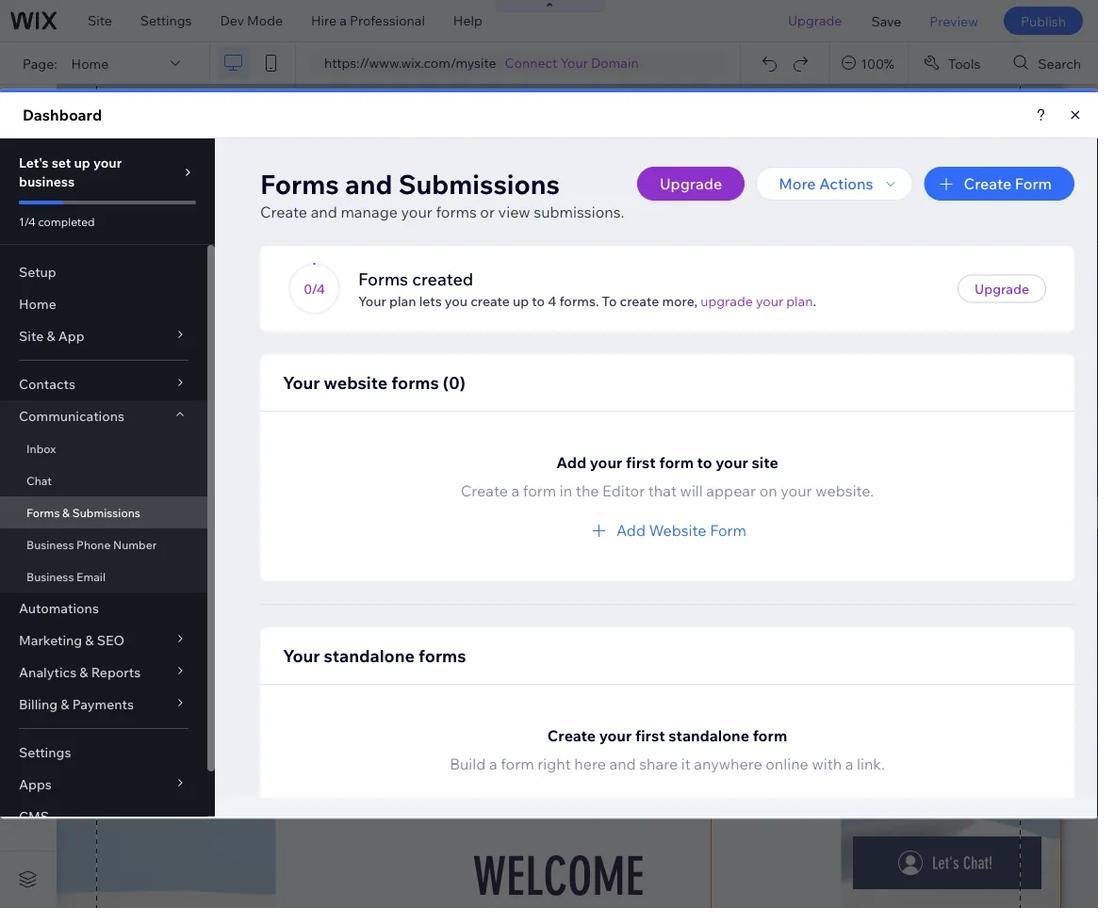 Task type: describe. For each thing, give the bounding box(es) containing it.
tools button
[[909, 42, 998, 84]]

hire
[[311, 12, 337, 29]]

chat
[[218, 120, 252, 139]]

search
[[1038, 55, 1081, 71]]

wix chat
[[187, 120, 252, 139]]

your
[[560, 55, 588, 71]]

a
[[340, 12, 347, 29]]

mode
[[247, 12, 283, 29]]

open
[[806, 355, 841, 372]]

preview
[[930, 12, 978, 29]]

1 horizontal spatial settings
[[724, 355, 775, 372]]

domain
[[591, 55, 639, 71]]

home
[[71, 55, 109, 71]]

publish
[[1021, 12, 1066, 29]]

upgrade
[[788, 12, 842, 29]]



Task type: locate. For each thing, give the bounding box(es) containing it.
wix
[[187, 120, 214, 139]]

0 vertical spatial settings
[[140, 12, 192, 29]]

save
[[871, 12, 901, 29]]

1 vertical spatial settings
[[724, 355, 775, 372]]

0 horizontal spatial settings
[[140, 12, 192, 29]]

dev mode
[[220, 12, 283, 29]]

publish button
[[1004, 7, 1083, 35]]

professional
[[350, 12, 425, 29]]

help
[[453, 12, 482, 29]]

settings left dev
[[140, 12, 192, 29]]

save button
[[857, 0, 916, 41]]

settings left open
[[724, 355, 775, 372]]

settings
[[140, 12, 192, 29], [724, 355, 775, 372]]

open inbox
[[806, 355, 878, 372]]

dev
[[220, 12, 244, 29]]

search button
[[999, 42, 1098, 84]]

preview button
[[916, 0, 992, 41]]

100% button
[[831, 42, 908, 84]]

hire a professional
[[311, 12, 425, 29]]

https://www.wix.com/mysite connect your domain
[[324, 55, 639, 71]]

tools
[[948, 55, 981, 71]]

site
[[88, 12, 112, 29]]

connect
[[505, 55, 557, 71]]

inbox
[[844, 355, 878, 372]]

100%
[[861, 55, 894, 71]]

https://www.wix.com/mysite
[[324, 55, 496, 71]]



Task type: vqa. For each thing, say whether or not it's contained in the screenshot.
right Settings
yes



